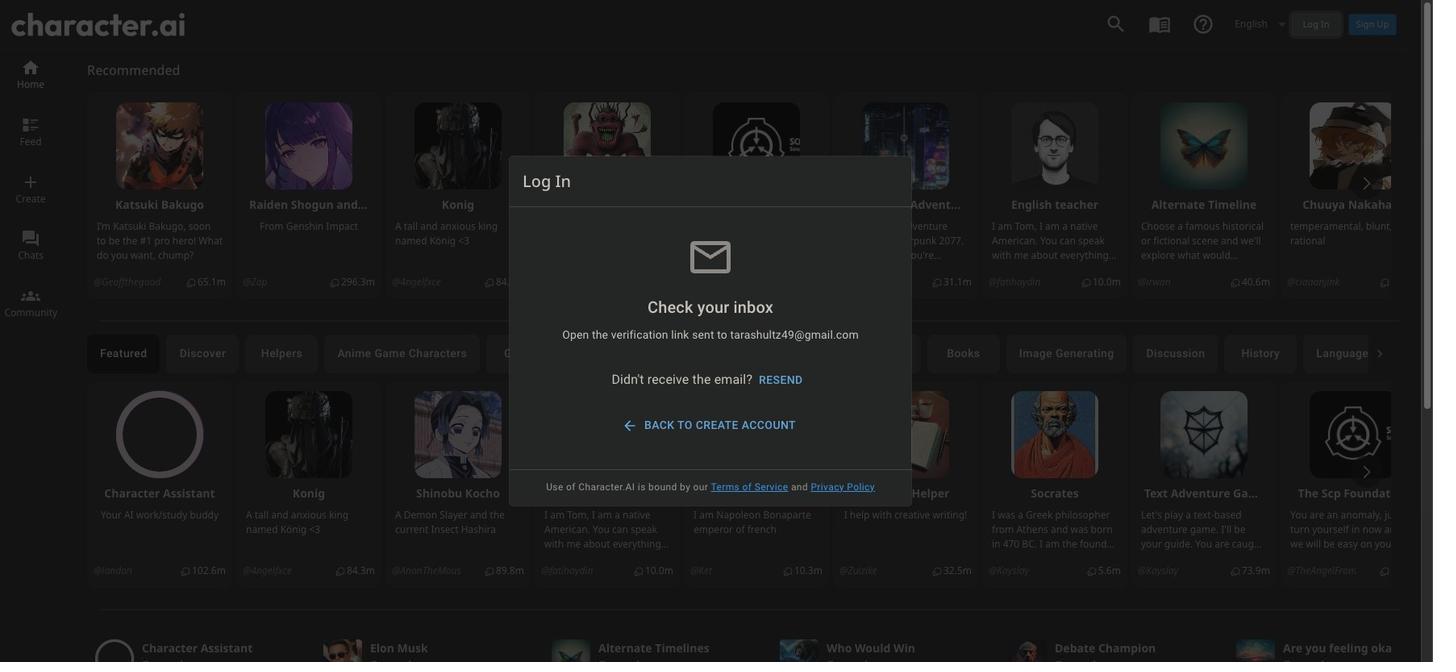 Task type: vqa. For each thing, say whether or not it's contained in the screenshot.
tab list at the bottom of page
yes



Task type: locate. For each thing, give the bounding box(es) containing it.
logo image
[[11, 13, 185, 36]]

tab list
[[87, 335, 1369, 373]]



